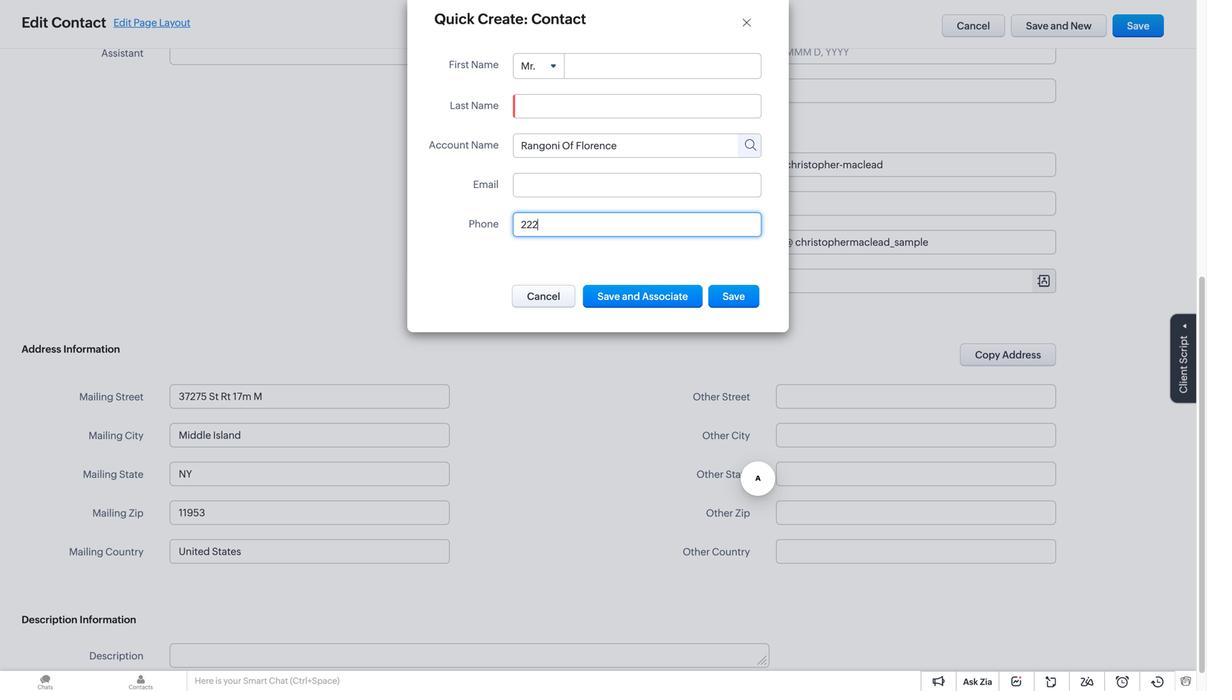 Task type: describe. For each thing, give the bounding box(es) containing it.
assistant
[[101, 47, 144, 59]]

last name
[[450, 100, 499, 112]]

birth
[[728, 47, 750, 58]]

ask
[[963, 678, 978, 688]]

mailing state
[[83, 469, 144, 481]]

state for other state
[[726, 469, 750, 481]]

mailing zip
[[92, 508, 144, 519]]

chats image
[[0, 672, 91, 692]]

name for first name
[[471, 59, 499, 70]]

create: contact
[[478, 11, 586, 27]]

other for other state
[[697, 469, 724, 481]]

0 vertical spatial phone
[[720, 86, 750, 97]]

contacts image
[[96, 672, 186, 692]]

save for save
[[1127, 20, 1150, 32]]

new
[[1071, 20, 1092, 32]]

contact
[[51, 14, 106, 31]]

name for last name
[[471, 100, 499, 112]]

mr.
[[521, 60, 536, 72]]

id
[[740, 160, 750, 171]]

1 vertical spatial phone
[[469, 219, 499, 230]]

page
[[134, 17, 157, 28]]

and
[[1051, 20, 1069, 32]]

zip for mailing zip
[[129, 508, 144, 519]]

save button
[[1113, 14, 1164, 37]]

email opt out
[[685, 124, 750, 136]]

quick create: contact
[[434, 11, 586, 27]]

edit contact edit page layout
[[22, 14, 190, 31]]

date
[[692, 47, 714, 58]]

street for other street
[[722, 392, 750, 403]]

1 horizontal spatial address
[[1002, 350, 1041, 361]]

asst phone
[[698, 86, 750, 97]]

mailing country
[[69, 547, 144, 558]]

secondary
[[672, 198, 723, 210]]

other country
[[683, 547, 750, 558]]

here is your smart chat (ctrl+space)
[[195, 677, 340, 687]]

information for address
[[63, 344, 120, 355]]

street for mailing street
[[115, 392, 144, 403]]

email for email opt out
[[685, 124, 710, 136]]

skype id
[[709, 160, 750, 171]]

other state
[[697, 469, 750, 481]]

save and new button
[[1011, 14, 1107, 37]]

country for mailing country
[[105, 547, 144, 558]]

last
[[450, 100, 469, 112]]

client script
[[1178, 336, 1189, 394]]

mailing for mailing street
[[79, 392, 113, 403]]

account name
[[429, 140, 499, 151]]

date of birth
[[692, 47, 750, 58]]

mailing street
[[79, 392, 144, 403]]

chat
[[269, 677, 288, 687]]

@
[[784, 237, 793, 248]]

copy
[[975, 350, 1000, 361]]

cancel
[[957, 20, 990, 32]]

out
[[732, 124, 750, 136]]

opt
[[712, 124, 730, 136]]



Task type: vqa. For each thing, say whether or not it's contained in the screenshot.
first save from right
yes



Task type: locate. For each thing, give the bounding box(es) containing it.
0 horizontal spatial zip
[[129, 508, 144, 519]]

description for description
[[89, 651, 144, 662]]

other down the other city on the bottom right of the page
[[697, 469, 724, 481]]

of
[[716, 47, 726, 58]]

0 horizontal spatial save
[[1026, 20, 1049, 32]]

email left opt
[[685, 124, 710, 136]]

address
[[22, 344, 61, 355], [1002, 350, 1041, 361]]

0 horizontal spatial description
[[22, 615, 77, 626]]

other up the other city on the bottom right of the page
[[693, 392, 720, 403]]

other down other zip
[[683, 547, 710, 558]]

copy address button
[[960, 344, 1056, 367]]

description up chats 'image'
[[22, 615, 77, 626]]

1 horizontal spatial save
[[1127, 20, 1150, 32]]

city
[[125, 430, 144, 442], [731, 430, 750, 442]]

script
[[1178, 336, 1189, 364]]

information up mailing street
[[63, 344, 120, 355]]

twitter
[[718, 237, 750, 249]]

name right 'first'
[[471, 59, 499, 70]]

name
[[471, 59, 499, 70], [471, 100, 499, 112], [471, 140, 499, 151]]

other city
[[702, 430, 750, 442]]

here
[[195, 677, 214, 687]]

2 street from the left
[[722, 392, 750, 403]]

zip for other zip
[[735, 508, 750, 519]]

state up other zip
[[726, 469, 750, 481]]

mobile
[[112, 9, 144, 20]]

state up mailing zip on the bottom of page
[[119, 469, 144, 481]]

2 name from the top
[[471, 100, 499, 112]]

save inside 'button'
[[1026, 20, 1049, 32]]

other street
[[693, 392, 750, 403]]

other zip
[[706, 508, 750, 519]]

3 name from the top
[[471, 140, 499, 151]]

country down mailing zip on the bottom of page
[[105, 547, 144, 558]]

edit left page
[[114, 17, 132, 28]]

mailing up mailing country at the bottom left
[[92, 508, 127, 519]]

client
[[1178, 366, 1189, 394]]

email up twitter
[[725, 198, 750, 210]]

edit left contact
[[22, 14, 48, 31]]

2 city from the left
[[731, 430, 750, 442]]

city for mailing city
[[125, 430, 144, 442]]

phone
[[720, 86, 750, 97], [469, 219, 499, 230]]

city for other city
[[731, 430, 750, 442]]

to
[[739, 276, 750, 287]]

MMM D, YYYY text field
[[776, 40, 1056, 64]]

street up the other city on the bottom right of the page
[[722, 392, 750, 403]]

1 horizontal spatial description
[[89, 651, 144, 662]]

street
[[115, 392, 144, 403], [722, 392, 750, 403]]

None text field
[[169, 2, 450, 26], [169, 41, 450, 65], [776, 79, 1056, 103], [521, 140, 719, 152], [776, 153, 1056, 177], [521, 219, 754, 231], [795, 231, 1056, 254], [169, 424, 450, 448], [169, 462, 450, 487], [776, 501, 1056, 526], [169, 2, 450, 26], [169, 41, 450, 65], [776, 79, 1056, 103], [521, 140, 719, 152], [776, 153, 1056, 177], [521, 219, 754, 231], [795, 231, 1056, 254], [169, 424, 450, 448], [169, 462, 450, 487], [776, 501, 1056, 526]]

email
[[685, 124, 710, 136], [473, 179, 499, 191], [725, 198, 750, 210]]

2 save from the left
[[1127, 20, 1150, 32]]

asst
[[698, 86, 718, 97]]

2 country from the left
[[712, 547, 750, 558]]

country
[[105, 547, 144, 558], [712, 547, 750, 558]]

secondary email
[[672, 198, 750, 210]]

name right account
[[471, 140, 499, 151]]

1 country from the left
[[105, 547, 144, 558]]

0 horizontal spatial street
[[115, 392, 144, 403]]

smart
[[243, 677, 267, 687]]

cancel button
[[942, 14, 1005, 37]]

first name
[[449, 59, 499, 70]]

description information
[[22, 615, 136, 626]]

mailing down mailing zip on the bottom of page
[[69, 547, 103, 558]]

save for save and new
[[1026, 20, 1049, 32]]

0 horizontal spatial city
[[125, 430, 144, 442]]

0 vertical spatial name
[[471, 59, 499, 70]]

country for other country
[[712, 547, 750, 558]]

information inside address information copy address
[[63, 344, 120, 355]]

1 vertical spatial description
[[89, 651, 144, 662]]

fax
[[734, 8, 750, 19]]

1 save from the left
[[1026, 20, 1049, 32]]

information
[[63, 344, 120, 355], [80, 615, 136, 626]]

address information copy address
[[22, 344, 1041, 361]]

save
[[1026, 20, 1049, 32], [1127, 20, 1150, 32]]

city up other state
[[731, 430, 750, 442]]

1 horizontal spatial street
[[722, 392, 750, 403]]

other up other country
[[706, 508, 733, 519]]

0 vertical spatial email
[[685, 124, 710, 136]]

None submit
[[708, 285, 760, 308]]

city up mailing state
[[125, 430, 144, 442]]

2 horizontal spatial email
[[725, 198, 750, 210]]

ask zia
[[963, 678, 992, 688]]

1 vertical spatial name
[[471, 100, 499, 112]]

save right new
[[1127, 20, 1150, 32]]

other down other street
[[702, 430, 729, 442]]

mailing down mailing street
[[89, 430, 123, 442]]

information down mailing country at the bottom left
[[80, 615, 136, 626]]

mailing for mailing country
[[69, 547, 103, 558]]

2 vertical spatial email
[[725, 198, 750, 210]]

edit inside edit contact edit page layout
[[114, 17, 132, 28]]

edit page layout link
[[114, 17, 190, 28]]

1 horizontal spatial country
[[712, 547, 750, 558]]

description
[[22, 615, 77, 626], [89, 651, 144, 662]]

2 vertical spatial name
[[471, 140, 499, 151]]

1 horizontal spatial phone
[[720, 86, 750, 97]]

email down account name
[[473, 179, 499, 191]]

other for other street
[[693, 392, 720, 403]]

None text field
[[776, 1, 1056, 26], [565, 55, 701, 78], [776, 191, 1056, 216], [169, 385, 450, 409], [776, 385, 1056, 409], [776, 424, 1056, 448], [776, 462, 1056, 487], [169, 501, 450, 526], [170, 645, 769, 668], [776, 1, 1056, 26], [565, 55, 701, 78], [776, 191, 1056, 216], [169, 385, 450, 409], [776, 385, 1056, 409], [776, 424, 1056, 448], [776, 462, 1056, 487], [169, 501, 450, 526], [170, 645, 769, 668]]

0 vertical spatial information
[[63, 344, 120, 355]]

mailing up mailing city
[[79, 392, 113, 403]]

mailing city
[[89, 430, 144, 442]]

0 horizontal spatial edit
[[22, 14, 48, 31]]

Mr. field
[[514, 54, 564, 78]]

zip down other state
[[735, 508, 750, 519]]

1 horizontal spatial zip
[[735, 508, 750, 519]]

email for email
[[473, 179, 499, 191]]

information for description
[[80, 615, 136, 626]]

mailing for mailing city
[[89, 430, 123, 442]]

mailing down mailing city
[[83, 469, 117, 481]]

0 horizontal spatial phone
[[469, 219, 499, 230]]

mailing
[[79, 392, 113, 403], [89, 430, 123, 442], [83, 469, 117, 481], [92, 508, 127, 519], [69, 547, 103, 558]]

is
[[215, 677, 222, 687]]

reporting to
[[690, 276, 750, 287]]

1 vertical spatial information
[[80, 615, 136, 626]]

other for other city
[[702, 430, 729, 442]]

1 horizontal spatial edit
[[114, 17, 132, 28]]

first
[[449, 59, 469, 70]]

0 vertical spatial description
[[22, 615, 77, 626]]

save left and
[[1026, 20, 1049, 32]]

layout
[[159, 17, 190, 28]]

0 horizontal spatial country
[[105, 547, 144, 558]]

your
[[223, 677, 241, 687]]

account
[[429, 140, 469, 151]]

1 horizontal spatial state
[[726, 469, 750, 481]]

1 street from the left
[[115, 392, 144, 403]]

other
[[693, 392, 720, 403], [702, 430, 729, 442], [697, 469, 724, 481], [706, 508, 733, 519], [683, 547, 710, 558]]

zip
[[129, 508, 144, 519], [735, 508, 750, 519]]

save and new
[[1026, 20, 1092, 32]]

0 horizontal spatial email
[[473, 179, 499, 191]]

1 name from the top
[[471, 59, 499, 70]]

2 state from the left
[[726, 469, 750, 481]]

1 city from the left
[[125, 430, 144, 442]]

zip down mailing state
[[129, 508, 144, 519]]

1 zip from the left
[[129, 508, 144, 519]]

skype
[[709, 160, 738, 171]]

other for other country
[[683, 547, 710, 558]]

state
[[119, 469, 144, 481], [726, 469, 750, 481]]

street up mailing city
[[115, 392, 144, 403]]

mailing for mailing zip
[[92, 508, 127, 519]]

0 horizontal spatial state
[[119, 469, 144, 481]]

1 horizontal spatial email
[[685, 124, 710, 136]]

state for mailing state
[[119, 469, 144, 481]]

name right last
[[471, 100, 499, 112]]

reporting
[[690, 276, 737, 287]]

other for other zip
[[706, 508, 733, 519]]

name for account name
[[471, 140, 499, 151]]

zia
[[980, 678, 992, 688]]

description up the contacts image
[[89, 651, 144, 662]]

country down other zip
[[712, 547, 750, 558]]

0 horizontal spatial address
[[22, 344, 61, 355]]

(ctrl+space)
[[290, 677, 340, 687]]

2 zip from the left
[[735, 508, 750, 519]]

save inside button
[[1127, 20, 1150, 32]]

1 state from the left
[[119, 469, 144, 481]]

quick
[[434, 11, 475, 27]]

1 vertical spatial email
[[473, 179, 499, 191]]

mailing for mailing state
[[83, 469, 117, 481]]

None button
[[512, 285, 575, 308], [583, 285, 703, 308], [512, 285, 575, 308], [583, 285, 703, 308]]

edit
[[22, 14, 48, 31], [114, 17, 132, 28]]

1 horizontal spatial city
[[731, 430, 750, 442]]

description for description information
[[22, 615, 77, 626]]



